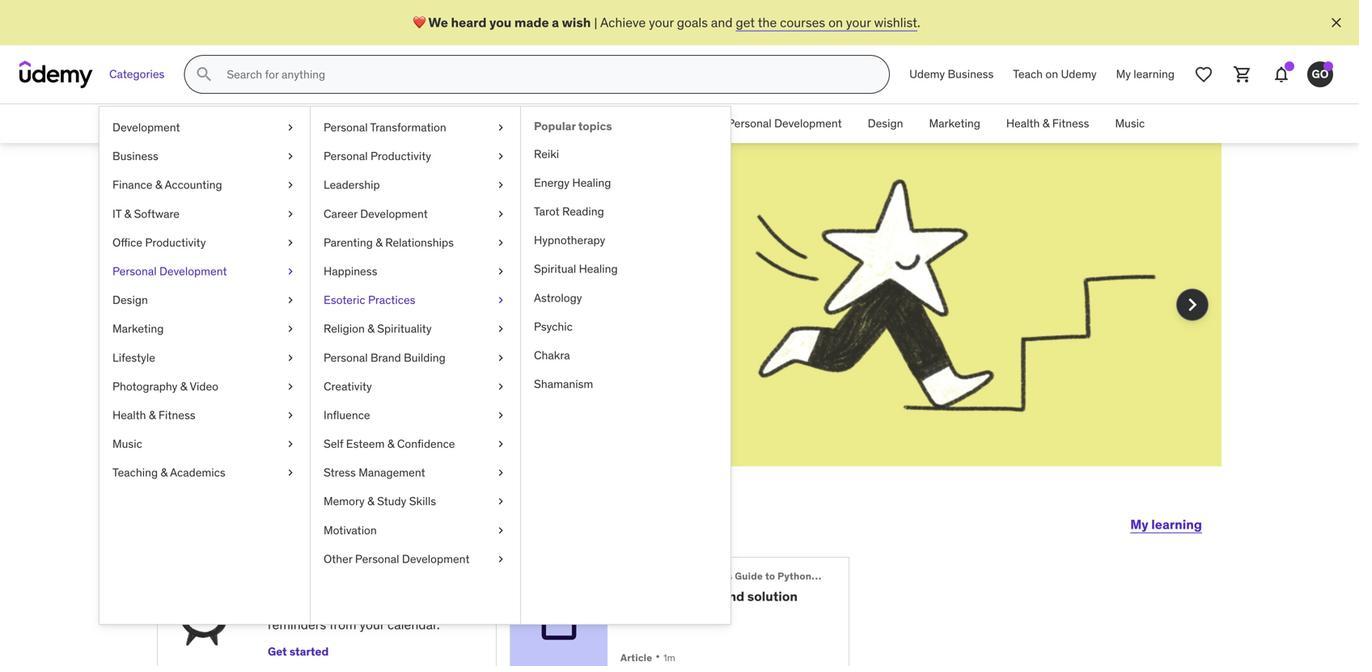 Task type: describe. For each thing, give the bounding box(es) containing it.
0 horizontal spatial health & fitness link
[[100, 401, 310, 430]]

xsmall image for personal transformation
[[494, 120, 507, 136]]

spiritual healing
[[534, 262, 618, 276]]

marketing for health & fitness
[[929, 116, 980, 131]]

building
[[404, 350, 446, 365]]

& inside "link"
[[367, 322, 374, 336]]

a inside "every day a little closer learning helps you reach your goals. keep learning and reap the rewards."
[[382, 214, 401, 256]]

photography & video link
[[100, 372, 310, 401]]

gary
[[414, 505, 478, 538]]

personal transformation link
[[311, 113, 520, 142]]

motivation
[[324, 523, 377, 538]]

personal inside 'link'
[[324, 350, 368, 365]]

to inside schedule time to learn a little each day adds up. get reminders from your calendar.
[[360, 574, 372, 591]]

video
[[190, 379, 218, 394]]

reiki link
[[521, 140, 730, 169]]

your left wishlist
[[846, 14, 871, 31]]

office productivity link for health & fitness
[[595, 104, 714, 143]]

•
[[655, 649, 660, 665]]

keep
[[428, 302, 458, 319]]

personal transformation
[[324, 120, 446, 135]]

day inside schedule time to learn a little each day adds up. get reminders from your calendar.
[[339, 599, 359, 615]]

every day a little closer learning helps you reach your goals. keep learning and reap the rewards.
[[215, 214, 508, 337]]

popular
[[534, 119, 576, 133]]

little inside schedule time to learn a little each day adds up. get reminders from your calendar.
[[279, 599, 305, 615]]

categories
[[109, 67, 164, 81]]

schedule
[[268, 574, 326, 591]]

0 vertical spatial and
[[711, 14, 733, 31]]

happiness
[[324, 264, 377, 279]]

study
[[377, 494, 406, 509]]

memory & study skills link
[[311, 488, 520, 516]]

spiritual healing link
[[521, 255, 730, 284]]

it for lifestyle
[[112, 207, 122, 221]]

get started
[[268, 645, 329, 659]]

1 horizontal spatial a
[[552, 14, 559, 31]]

stress management link
[[311, 459, 520, 488]]

article
[[620, 652, 652, 665]]

office productivity for health & fitness
[[608, 116, 701, 131]]

time
[[329, 574, 357, 591]]

learn
[[375, 574, 406, 591]]

0 vertical spatial the
[[758, 14, 777, 31]]

xsmall image for stress management
[[494, 465, 507, 481]]

personal development link for health & fitness
[[714, 104, 855, 143]]

personal brand building
[[324, 350, 446, 365]]

close image
[[1328, 15, 1344, 31]]

helps
[[269, 302, 300, 319]]

leadership
[[324, 178, 380, 192]]

parenting
[[324, 235, 373, 250]]

influence
[[324, 408, 370, 423]]

and inside the ultimate beginners guide to python programming 11. homework and solution
[[721, 588, 744, 605]]

go link
[[1301, 55, 1340, 94]]

❤️   we heard you made a wish | achieve your goals and get the courses on your wishlist .
[[413, 14, 920, 31]]

0 vertical spatial health & fitness link
[[993, 104, 1102, 143]]

psychic
[[534, 319, 573, 334]]

0 vertical spatial learning
[[1134, 67, 1175, 81]]

lifestyle link
[[100, 344, 310, 372]]

fitness for the leftmost health & fitness link
[[158, 408, 195, 423]]

udemy business
[[909, 67, 994, 81]]

energy healing
[[534, 175, 611, 190]]

memory
[[324, 494, 365, 509]]

energy
[[534, 175, 570, 190]]

self esteem & confidence link
[[311, 430, 520, 459]]

programming
[[814, 570, 879, 583]]

get inside schedule time to learn a little each day adds up. get reminders from your calendar.
[[414, 599, 436, 615]]

my learning for the topmost my learning link
[[1116, 67, 1175, 81]]

0 horizontal spatial music link
[[100, 430, 310, 459]]

influence link
[[311, 401, 520, 430]]

each
[[308, 599, 336, 615]]

get inside the get started button
[[268, 645, 287, 659]]

esoteric practices element
[[520, 107, 730, 625]]

xsmall image for business
[[284, 149, 297, 164]]

hypnotherapy
[[534, 233, 605, 248]]

health for the leftmost health & fitness link
[[112, 408, 146, 423]]

reap
[[240, 320, 266, 337]]

it & software link for health & fitness
[[502, 104, 595, 143]]

xsmall image for self esteem & confidence
[[494, 436, 507, 452]]

personal development link for lifestyle
[[100, 257, 310, 286]]

carousel element
[[138, 143, 1222, 506]]

management
[[359, 466, 425, 480]]

your inside schedule time to learn a little each day adds up. get reminders from your calendar.
[[360, 617, 384, 634]]

xsmall image for office productivity
[[284, 235, 297, 251]]

1 unread notification image
[[1285, 61, 1294, 71]]

it for health & fitness
[[515, 116, 524, 131]]

get the courses on your wishlist link
[[736, 14, 917, 31]]

personal development for health & fitness
[[727, 116, 842, 131]]

shamanism
[[534, 377, 593, 392]]

business link for lifestyle
[[100, 142, 310, 171]]

xsmall image for finance & accounting
[[284, 177, 297, 193]]

teaching
[[112, 466, 158, 480]]

accounting for lifestyle
[[165, 178, 222, 192]]

chakra link
[[521, 341, 730, 370]]

go
[[1312, 67, 1329, 81]]

you inside "every day a little closer learning helps you reach your goals. keep learning and reap the rewards."
[[303, 302, 324, 319]]

it & software for lifestyle
[[112, 207, 180, 221]]

tarot reading
[[534, 204, 604, 219]]

self
[[324, 437, 343, 451]]

reiki
[[534, 147, 559, 161]]

the inside "every day a little closer learning helps you reach your goals. keep learning and reap the rewards."
[[269, 320, 288, 337]]

chakra
[[534, 348, 570, 363]]

productivity for lifestyle
[[145, 235, 206, 250]]

2 vertical spatial learning
[[1151, 516, 1202, 533]]

1 vertical spatial my
[[1130, 516, 1148, 533]]

goals
[[677, 14, 708, 31]]

xsmall image for other personal development
[[494, 552, 507, 567]]

0 vertical spatial my
[[1116, 67, 1131, 81]]

0 vertical spatial business
[[948, 67, 994, 81]]

next image
[[1179, 292, 1205, 318]]

adds
[[362, 599, 390, 615]]

reach
[[327, 302, 359, 319]]

the ultimate beginners guide to python programming 11. homework and solution
[[620, 570, 879, 605]]

astrology link
[[521, 284, 730, 313]]

happiness link
[[311, 257, 520, 286]]

spirituality
[[377, 322, 432, 336]]

xsmall image for leadership
[[494, 177, 507, 193]]

1 vertical spatial my learning link
[[1130, 506, 1202, 544]]

1m
[[663, 652, 675, 665]]

0 vertical spatial you
[[489, 14, 512, 31]]

xsmall image for memory & study skills
[[494, 494, 507, 510]]

popular topics
[[534, 119, 612, 133]]

to inside the ultimate beginners guide to python programming 11. homework and solution
[[765, 570, 775, 583]]

religion & spirituality link
[[311, 315, 520, 344]]

esoteric
[[324, 293, 365, 307]]

finance & accounting link for health & fitness
[[367, 104, 502, 143]]

homework
[[639, 588, 718, 605]]

xsmall image for teaching & academics
[[284, 465, 297, 481]]

stress management
[[324, 466, 425, 480]]

career development
[[324, 207, 428, 221]]

xsmall image for development
[[284, 120, 297, 136]]

psychic link
[[521, 313, 730, 341]]

udemy business link
[[900, 55, 1003, 94]]

productivity for health & fitness
[[641, 116, 701, 131]]

health & fitness for the leftmost health & fitness link
[[112, 408, 195, 423]]

creativity link
[[311, 372, 520, 401]]

personal brand building link
[[311, 344, 520, 372]]

religion
[[324, 322, 365, 336]]

submit search image
[[194, 65, 214, 84]]

get started button
[[268, 641, 329, 664]]

astrology
[[534, 291, 582, 305]]

reading
[[562, 204, 604, 219]]

the
[[620, 570, 638, 583]]

self esteem & confidence
[[324, 437, 455, 451]]

personal development for lifestyle
[[112, 264, 227, 279]]

get
[[736, 14, 755, 31]]

creativity
[[324, 379, 372, 394]]

1 udemy from the left
[[909, 67, 945, 81]]

development link
[[100, 113, 310, 142]]

healing for spiritual healing
[[579, 262, 618, 276]]



Task type: vqa. For each thing, say whether or not it's contained in the screenshot.
middle in
no



Task type: locate. For each thing, give the bounding box(es) containing it.
1 vertical spatial business
[[308, 116, 354, 131]]

xsmall image for design
[[284, 292, 297, 308]]

1 vertical spatial little
[[279, 599, 305, 615]]

learning
[[1134, 67, 1175, 81], [461, 302, 508, 319], [1151, 516, 1202, 533]]

health
[[1006, 116, 1040, 131], [112, 408, 146, 423]]

business for lifestyle
[[112, 149, 158, 163]]

0 horizontal spatial fitness
[[158, 408, 195, 423]]

1 horizontal spatial get
[[414, 599, 436, 615]]

0 vertical spatial design
[[868, 116, 903, 131]]

it & software link for lifestyle
[[100, 200, 310, 228]]

xsmall image inside motivation link
[[494, 523, 507, 539]]

xsmall image inside music "link"
[[284, 436, 297, 452]]

1 horizontal spatial the
[[758, 14, 777, 31]]

teach on udemy
[[1013, 67, 1097, 81]]

1 horizontal spatial marketing link
[[916, 104, 993, 143]]

business down development link in the top of the page
[[112, 149, 158, 163]]

0 horizontal spatial music
[[112, 437, 142, 451]]

lifestyle
[[112, 350, 155, 365]]

design link
[[855, 104, 916, 143], [100, 286, 310, 315]]

0 vertical spatial office
[[608, 116, 638, 131]]

wishlist image
[[1194, 65, 1213, 84]]

finance & accounting down development link in the top of the page
[[112, 178, 222, 192]]

office for lifestyle
[[112, 235, 142, 250]]

reminders
[[268, 617, 326, 634]]

1 horizontal spatial software
[[537, 116, 582, 131]]

we
[[428, 14, 448, 31]]

start
[[223, 505, 286, 538]]

personal development
[[727, 116, 842, 131], [112, 264, 227, 279]]

0 vertical spatial get
[[414, 599, 436, 615]]

learning inside "every day a little closer learning helps you reach your goals. keep learning and reap the rewards."
[[461, 302, 508, 319]]

finance & accounting up personal productivity link
[[380, 116, 489, 131]]

0 vertical spatial office productivity link
[[595, 104, 714, 143]]

get left the "started"
[[268, 645, 287, 659]]

finance for health & fitness
[[380, 116, 420, 131]]

accounting down development link in the top of the page
[[165, 178, 222, 192]]

software
[[537, 116, 582, 131], [134, 207, 180, 221]]

udemy right teach in the right top of the page
[[1061, 67, 1097, 81]]

0 vertical spatial personal development
[[727, 116, 842, 131]]

0 horizontal spatial it & software
[[112, 207, 180, 221]]

xsmall image
[[284, 120, 297, 136], [494, 120, 507, 136], [494, 177, 507, 193], [284, 206, 297, 222], [494, 235, 507, 251], [494, 264, 507, 280], [494, 292, 507, 308], [284, 350, 297, 366], [494, 350, 507, 366], [494, 379, 507, 395], [494, 408, 507, 424], [284, 436, 297, 452], [284, 465, 297, 481], [494, 494, 507, 510], [494, 552, 507, 567]]

topics
[[578, 119, 612, 133]]

python
[[778, 570, 812, 583]]

photography & video
[[112, 379, 218, 394]]

marketing down the udemy business link
[[929, 116, 980, 131]]

0 vertical spatial little
[[407, 214, 486, 256]]

xsmall image inside personal brand building 'link'
[[494, 350, 507, 366]]

0 horizontal spatial design
[[112, 293, 148, 307]]

0 horizontal spatial productivity
[[145, 235, 206, 250]]

wishlist
[[874, 14, 917, 31]]

health down photography
[[112, 408, 146, 423]]

health & fitness down teach on udemy link
[[1006, 116, 1089, 131]]

design for health & fitness
[[868, 116, 903, 131]]

0 horizontal spatial on
[[828, 14, 843, 31]]

day up from
[[339, 599, 359, 615]]

0 vertical spatial my learning
[[1116, 67, 1175, 81]]

xsmall image for music
[[284, 436, 297, 452]]

marketing
[[929, 116, 980, 131], [112, 322, 164, 336]]

1 vertical spatial personal development link
[[100, 257, 310, 286]]

on right teach in the right top of the page
[[1046, 67, 1058, 81]]

1 vertical spatial health & fitness link
[[100, 401, 310, 430]]

0 vertical spatial on
[[828, 14, 843, 31]]

1 vertical spatial it
[[112, 207, 122, 221]]

0 vertical spatial finance & accounting link
[[367, 104, 502, 143]]

1 horizontal spatial it & software link
[[502, 104, 595, 143]]

my learning link
[[1106, 55, 1184, 94], [1130, 506, 1202, 544]]

day up happiness
[[317, 214, 375, 256]]

xsmall image inside esoteric practices link
[[494, 292, 507, 308]]

achieve
[[600, 14, 646, 31]]

finance & accounting link
[[367, 104, 502, 143], [100, 171, 310, 200]]

0 vertical spatial marketing
[[929, 116, 980, 131]]

0 vertical spatial it & software link
[[502, 104, 595, 143]]

0 vertical spatial health
[[1006, 116, 1040, 131]]

office productivity link up energy healing link
[[595, 104, 714, 143]]

calendar.
[[388, 617, 440, 634]]

1 horizontal spatial health
[[1006, 116, 1040, 131]]

1 vertical spatial you
[[303, 302, 324, 319]]

finance
[[380, 116, 420, 131], [112, 178, 152, 192]]

teach on udemy link
[[1003, 55, 1106, 94]]

tarot reading link
[[521, 197, 730, 226]]

finance & accounting link for lifestyle
[[100, 171, 310, 200]]

xsmall image
[[284, 149, 297, 164], [494, 149, 507, 164], [284, 177, 297, 193], [494, 206, 507, 222], [284, 235, 297, 251], [284, 264, 297, 280], [284, 292, 297, 308], [284, 321, 297, 337], [494, 321, 507, 337], [284, 379, 297, 395], [284, 408, 297, 424], [494, 436, 507, 452], [494, 465, 507, 481], [494, 523, 507, 539]]

udemy down .
[[909, 67, 945, 81]]

fitness down teach on udemy link
[[1052, 116, 1089, 131]]

design link for lifestyle
[[100, 286, 310, 315]]

xsmall image for marketing
[[284, 321, 297, 337]]

healing for energy healing
[[572, 175, 611, 190]]

xsmall image for personal productivity
[[494, 149, 507, 164]]

xsmall image inside memory & study skills link
[[494, 494, 507, 510]]

teaching & academics
[[112, 466, 225, 480]]

let's start learning, gary
[[157, 505, 478, 538]]

xsmall image inside the photography & video link
[[284, 379, 297, 395]]

xsmall image for health & fitness
[[284, 408, 297, 424]]

tarot
[[534, 204, 559, 219]]

brand
[[370, 350, 401, 365]]

your down "adds"
[[360, 617, 384, 634]]

accounting
[[432, 116, 489, 131], [165, 178, 222, 192]]

xsmall image inside career development link
[[494, 206, 507, 222]]

the right 'get'
[[758, 14, 777, 31]]

1 horizontal spatial finance & accounting link
[[367, 104, 502, 143]]

parenting & relationships
[[324, 235, 454, 250]]

xsmall image for personal development
[[284, 264, 297, 280]]

1 vertical spatial office productivity
[[112, 235, 206, 250]]

xsmall image for religion & spirituality
[[494, 321, 507, 337]]

1 horizontal spatial productivity
[[370, 149, 431, 163]]

finance & accounting link up leadership link
[[367, 104, 502, 143]]

marketing link for lifestyle
[[100, 315, 310, 344]]

notifications image
[[1272, 65, 1291, 84]]

keep learning link
[[428, 302, 508, 319]]

|
[[594, 14, 597, 31]]

0 vertical spatial it
[[515, 116, 524, 131]]

0 horizontal spatial it & software link
[[100, 200, 310, 228]]

0 horizontal spatial office productivity
[[112, 235, 206, 250]]

marketing for lifestyle
[[112, 322, 164, 336]]

0 horizontal spatial you
[[303, 302, 324, 319]]

the down helps at the left top
[[269, 320, 288, 337]]

xsmall image for happiness
[[494, 264, 507, 280]]

11. homework and solution link
[[620, 588, 823, 605]]

0 horizontal spatial marketing
[[112, 322, 164, 336]]

design link for health & fitness
[[855, 104, 916, 143]]

2 vertical spatial productivity
[[145, 235, 206, 250]]

a
[[552, 14, 559, 31], [382, 214, 401, 256]]

finance & accounting for lifestyle
[[112, 178, 222, 192]]

xsmall image inside creativity link
[[494, 379, 507, 395]]

goals.
[[391, 302, 425, 319]]

0 vertical spatial finance & accounting
[[380, 116, 489, 131]]

1 vertical spatial health
[[112, 408, 146, 423]]

parenting & relationships link
[[311, 228, 520, 257]]

other personal development
[[324, 552, 470, 567]]

and
[[711, 14, 733, 31], [215, 320, 237, 337], [721, 588, 744, 605]]

fitness for health & fitness link to the top
[[1052, 116, 1089, 131]]

my learning
[[1116, 67, 1175, 81], [1130, 516, 1202, 533]]

1 horizontal spatial music link
[[1102, 104, 1158, 143]]

shopping cart with 0 items image
[[1233, 65, 1252, 84]]

1 vertical spatial on
[[1046, 67, 1058, 81]]

finance & accounting link down development link in the top of the page
[[100, 171, 310, 200]]

development
[[774, 116, 842, 131], [112, 120, 180, 135], [360, 207, 428, 221], [159, 264, 227, 279], [402, 552, 470, 567]]

0 vertical spatial accounting
[[432, 116, 489, 131]]

1 vertical spatial music
[[112, 437, 142, 451]]

healing
[[572, 175, 611, 190], [579, 262, 618, 276]]

business for health & fitness
[[308, 116, 354, 131]]

xsmall image for parenting & relationships
[[494, 235, 507, 251]]

0 horizontal spatial get
[[268, 645, 287, 659]]

and left 'get'
[[711, 14, 733, 31]]

accounting up personal productivity link
[[432, 116, 489, 131]]

1 horizontal spatial on
[[1046, 67, 1058, 81]]

office productivity for lifestyle
[[112, 235, 206, 250]]

from
[[329, 617, 356, 634]]

transformation
[[370, 120, 446, 135]]

2 vertical spatial business
[[112, 149, 158, 163]]

xsmall image inside religion & spirituality "link"
[[494, 321, 507, 337]]

it & software for health & fitness
[[515, 116, 582, 131]]

marketing link up video
[[100, 315, 310, 344]]

office productivity link up learning
[[100, 228, 310, 257]]

business link for health & fitness
[[295, 104, 367, 143]]

1 vertical spatial personal development
[[112, 264, 227, 279]]

0 vertical spatial it & software
[[515, 116, 582, 131]]

on right 'courses'
[[828, 14, 843, 31]]

career
[[324, 207, 357, 221]]

1 horizontal spatial it & software
[[515, 116, 582, 131]]

xsmall image inside the happiness link
[[494, 264, 507, 280]]

1 vertical spatial music link
[[100, 430, 310, 459]]

and inside "every day a little closer learning helps you reach your goals. keep learning and reap the rewards."
[[215, 320, 237, 337]]

xsmall image inside development link
[[284, 120, 297, 136]]

1 vertical spatial finance
[[112, 178, 152, 192]]

health for health & fitness link to the top
[[1006, 116, 1040, 131]]

your up religion & spirituality
[[363, 302, 387, 319]]

marketing link down the udemy business link
[[916, 104, 993, 143]]

and down learning
[[215, 320, 237, 337]]

xsmall image for personal brand building
[[494, 350, 507, 366]]

to right time
[[360, 574, 372, 591]]

other personal development link
[[311, 545, 520, 574]]

xsmall image for lifestyle
[[284, 350, 297, 366]]

0 vertical spatial day
[[317, 214, 375, 256]]

1 horizontal spatial personal development
[[727, 116, 842, 131]]

xsmall image for career development
[[494, 206, 507, 222]]

to
[[765, 570, 775, 583], [360, 574, 372, 591]]

0 horizontal spatial business
[[112, 149, 158, 163]]

0 vertical spatial my learning link
[[1106, 55, 1184, 94]]

it & software
[[515, 116, 582, 131], [112, 207, 180, 221]]

wish
[[562, 14, 591, 31]]

personal development link
[[714, 104, 855, 143], [100, 257, 310, 286]]

schedule time to learn a little each day adds up. get reminders from your calendar.
[[268, 574, 440, 634]]

healing up "reading"
[[572, 175, 611, 190]]

xsmall image for esoteric practices
[[494, 292, 507, 308]]

2 horizontal spatial productivity
[[641, 116, 701, 131]]

1 vertical spatial design link
[[100, 286, 310, 315]]

xsmall image for it & software
[[284, 206, 297, 222]]

office productivity link for lifestyle
[[100, 228, 310, 257]]

marketing link
[[916, 104, 993, 143], [100, 315, 310, 344]]

finance for lifestyle
[[112, 178, 152, 192]]

accounting for health & fitness
[[432, 116, 489, 131]]

music
[[1115, 116, 1145, 131], [112, 437, 142, 451]]

software for health & fitness
[[537, 116, 582, 131]]

personal
[[727, 116, 772, 131], [324, 120, 368, 135], [324, 149, 368, 163], [112, 264, 157, 279], [324, 350, 368, 365], [355, 552, 399, 567]]

health & fitness link down teach on udemy link
[[993, 104, 1102, 143]]

to up solution
[[765, 570, 775, 583]]

health & fitness for health & fitness link to the top
[[1006, 116, 1089, 131]]

Search for anything text field
[[224, 61, 870, 88]]

religion & spirituality
[[324, 322, 432, 336]]

xsmall image inside personal productivity link
[[494, 149, 507, 164]]

little up the happiness link
[[407, 214, 486, 256]]

health down teach in the right top of the page
[[1006, 116, 1040, 131]]

your left goals
[[649, 14, 674, 31]]

your inside "every day a little closer learning helps you reach your goals. keep learning and reap the rewards."
[[363, 302, 387, 319]]

0 vertical spatial health & fitness
[[1006, 116, 1089, 131]]

0 vertical spatial music link
[[1102, 104, 1158, 143]]

motivation link
[[311, 516, 520, 545]]

1 horizontal spatial personal development link
[[714, 104, 855, 143]]

get up calendar.
[[414, 599, 436, 615]]

1 horizontal spatial health & fitness
[[1006, 116, 1089, 131]]

1 horizontal spatial finance
[[380, 116, 420, 131]]

.
[[917, 14, 920, 31]]

0 vertical spatial a
[[552, 14, 559, 31]]

closer
[[215, 254, 314, 296]]

photography
[[112, 379, 177, 394]]

1 horizontal spatial design link
[[855, 104, 916, 143]]

you up rewards.
[[303, 302, 324, 319]]

0 horizontal spatial software
[[134, 207, 180, 221]]

learning
[[215, 302, 266, 319]]

practices
[[368, 293, 415, 307]]

little up reminders
[[279, 599, 305, 615]]

you left made
[[489, 14, 512, 31]]

0 vertical spatial music
[[1115, 116, 1145, 131]]

1 vertical spatial accounting
[[165, 178, 222, 192]]

1 vertical spatial the
[[269, 320, 288, 337]]

xsmall image inside leadership link
[[494, 177, 507, 193]]

finance & accounting for health & fitness
[[380, 116, 489, 131]]

teach
[[1013, 67, 1043, 81]]

office
[[608, 116, 638, 131], [112, 235, 142, 250]]

xsmall image for creativity
[[494, 379, 507, 395]]

little inside "every day a little closer learning helps you reach your goals. keep learning and reap the rewards."
[[407, 214, 486, 256]]

0 vertical spatial software
[[537, 116, 582, 131]]

xsmall image inside stress management link
[[494, 465, 507, 481]]

xsmall image inside other personal development link
[[494, 552, 507, 567]]

xsmall image inside the teaching & academics link
[[284, 465, 297, 481]]

0 horizontal spatial office
[[112, 235, 142, 250]]

day
[[317, 214, 375, 256], [339, 599, 359, 615]]

my learning for the bottom my learning link
[[1130, 516, 1202, 533]]

0 horizontal spatial personal development link
[[100, 257, 310, 286]]

marketing link for health & fitness
[[916, 104, 993, 143]]

xsmall image for photography & video
[[284, 379, 297, 395]]

and down guide on the right bottom
[[721, 588, 744, 605]]

xsmall image inside office productivity link
[[284, 235, 297, 251]]

0 vertical spatial office productivity
[[608, 116, 701, 131]]

office for health & fitness
[[608, 116, 638, 131]]

design for lifestyle
[[112, 293, 148, 307]]

healing down hypnotherapy link
[[579, 262, 618, 276]]

xsmall image inside influence link
[[494, 408, 507, 424]]

0 horizontal spatial udemy
[[909, 67, 945, 81]]

esoteric practices link
[[311, 286, 520, 315]]

xsmall image inside self esteem & confidence link
[[494, 436, 507, 452]]

guide
[[735, 570, 763, 583]]

udemy image
[[19, 61, 93, 88]]

1 vertical spatial finance & accounting
[[112, 178, 222, 192]]

career development link
[[311, 200, 520, 228]]

1 vertical spatial marketing link
[[100, 315, 310, 344]]

personal productivity link
[[311, 142, 520, 171]]

xsmall image inside lifestyle 'link'
[[284, 350, 297, 366]]

marketing up lifestyle
[[112, 322, 164, 336]]

day inside "every day a little closer learning helps you reach your goals. keep learning and reap the rewards."
[[317, 214, 375, 256]]

xsmall image inside personal transformation link
[[494, 120, 507, 136]]

0 horizontal spatial to
[[360, 574, 372, 591]]

0 horizontal spatial it
[[112, 207, 122, 221]]

fitness down photography & video
[[158, 408, 195, 423]]

design
[[868, 116, 903, 131], [112, 293, 148, 307]]

1 horizontal spatial office
[[608, 116, 638, 131]]

1 horizontal spatial design
[[868, 116, 903, 131]]

health & fitness link down video
[[100, 401, 310, 430]]

1 vertical spatial a
[[382, 214, 401, 256]]

other
[[324, 552, 352, 567]]

spiritual
[[534, 262, 576, 276]]

2 udemy from the left
[[1061, 67, 1097, 81]]

1 horizontal spatial music
[[1115, 116, 1145, 131]]

every
[[215, 214, 311, 256]]

health & fitness down photography
[[112, 408, 195, 423]]

you have alerts image
[[1323, 61, 1333, 71]]

xsmall image for motivation
[[494, 523, 507, 539]]

udemy
[[909, 67, 945, 81], [1061, 67, 1097, 81]]

1 horizontal spatial office productivity
[[608, 116, 701, 131]]

business left teach in the right top of the page
[[948, 67, 994, 81]]

business link
[[295, 104, 367, 143], [100, 142, 310, 171]]

1 vertical spatial day
[[339, 599, 359, 615]]

0 vertical spatial personal development link
[[714, 104, 855, 143]]

xsmall image for influence
[[494, 408, 507, 424]]

1 vertical spatial healing
[[579, 262, 618, 276]]

business up personal productivity
[[308, 116, 354, 131]]

software for lifestyle
[[134, 207, 180, 221]]

1 horizontal spatial office productivity link
[[595, 104, 714, 143]]

up.
[[394, 599, 411, 615]]

11.
[[620, 588, 636, 605]]

1 horizontal spatial it
[[515, 116, 524, 131]]

0 horizontal spatial accounting
[[165, 178, 222, 192]]

xsmall image inside design link
[[284, 292, 297, 308]]

2 horizontal spatial business
[[948, 67, 994, 81]]

xsmall image inside parenting & relationships link
[[494, 235, 507, 251]]



